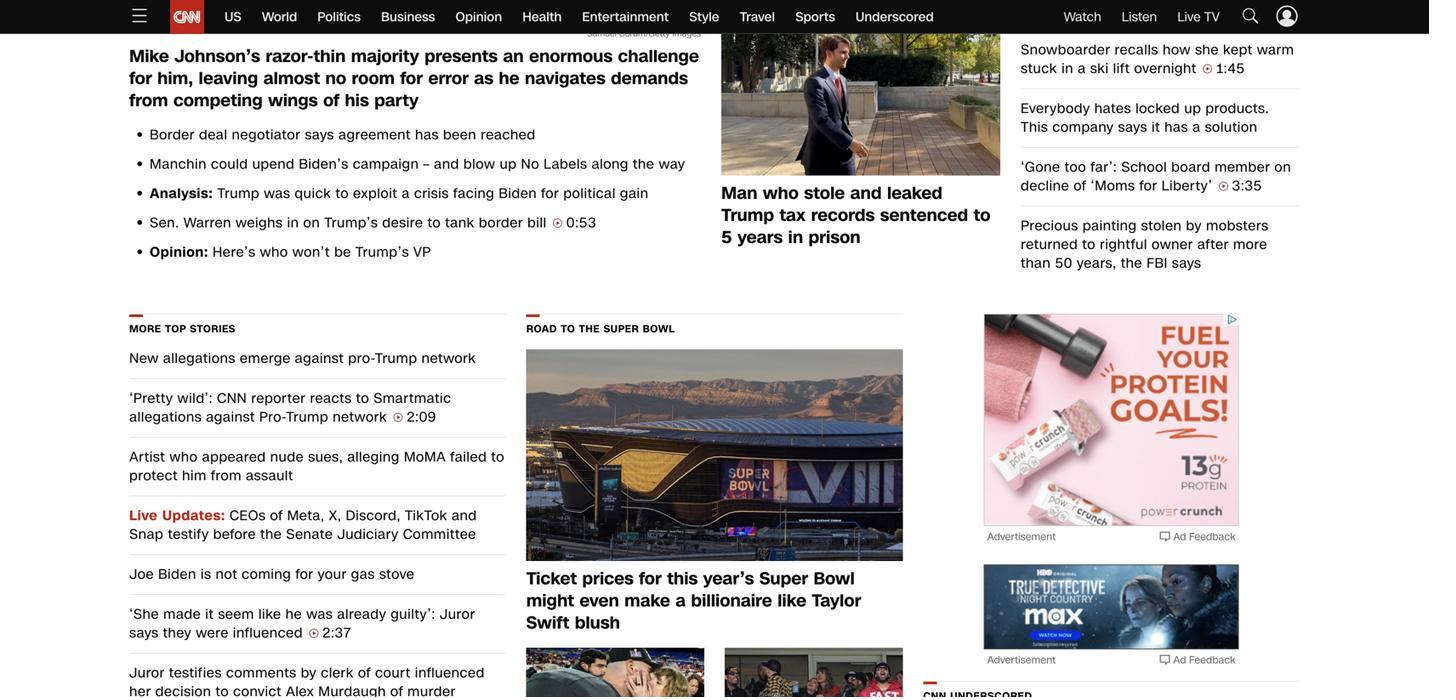 Task type: vqa. For each thing, say whether or not it's contained in the screenshot.
"Dakin"
no



Task type: describe. For each thing, give the bounding box(es) containing it.
bowl inside ticket prices for this year's super bowl might even make a billionaire like taylor swift blush
[[814, 567, 855, 591]]

man who stole and leaked trump tax records sentenced to 5 years in prison
[[722, 182, 991, 250]]

says inside everybody hates locked up products. this company says it has a solution
[[1118, 118, 1148, 137]]

emerge
[[240, 349, 291, 368]]

year's
[[703, 567, 754, 591]]

0 horizontal spatial up
[[500, 155, 517, 174]]

trump inside 'pretty wild': cnn reporter reacts to smartmatic allegations against pro-trump network
[[286, 408, 329, 427]]

upend
[[252, 155, 295, 174]]

0 vertical spatial biden
[[499, 184, 537, 203]]

artist who appeared nude sues, alleging moma failed to protect him from assault
[[129, 448, 505, 486]]

3:35
[[1232, 177, 1262, 196]]

swift
[[526, 612, 570, 636]]

top
[[165, 322, 186, 337]]

locked
[[1136, 99, 1180, 118]]

the inside precious painting stolen by mobsters returned to rightful owner after more than 50 years, the fbi says
[[1121, 254, 1143, 273]]

for inside 'gone too far': school board member on decline of 'moms for liberty'
[[1140, 177, 1158, 196]]

meta,
[[287, 507, 325, 526]]

in inside snowboarder recalls how she kept warm stuck in a ski lift overnight
[[1062, 59, 1074, 78]]

the inside ceos of meta, x, discord, tiktok and snap testify before the senate judiciary committee
[[260, 525, 282, 545]]

entertainment link
[[582, 0, 669, 34]]

and for ceos of meta, x, discord, tiktok and snap testify before the senate judiciary committee
[[452, 507, 477, 526]]

smartmatic
[[374, 389, 451, 408]]

warren
[[184, 214, 231, 233]]

corum/getty
[[619, 28, 670, 40]]

navigates
[[525, 67, 606, 91]]

taylor swift kisses kansas city chiefs tight end travis kelce after an afc championship nfl football game against the baltimore ravens, sunday, jan. 28, 2024, in baltimore. the kansas city chiefs won 17-10. (ap photo/julio cortez) image
[[526, 648, 705, 698]]

pro-
[[348, 349, 375, 368]]

fbi
[[1147, 254, 1168, 273]]

years
[[738, 226, 783, 250]]

challenge
[[618, 45, 699, 68]]

sen. warren weighs in on trump's desire to tank border bill
[[150, 214, 547, 233]]

x,
[[329, 507, 342, 526]]

tiktok
[[405, 507, 447, 526]]

could
[[211, 155, 248, 174]]

speculation
[[1190, 0, 1268, 1]]

gain
[[620, 184, 649, 203]]

'gone
[[1021, 158, 1061, 177]]

deal
[[199, 126, 228, 145]]

meryl
[[1051, 0, 1087, 20]]

opinion link
[[456, 0, 502, 34]]

from inside artist who appeared nude sues, alleging moma failed to protect him from assault
[[211, 467, 242, 486]]

a inside snowboarder recalls how she kept warm stuck in a ski lift overnight
[[1078, 59, 1086, 78]]

samuel
[[587, 28, 617, 40]]

it inside the 'she made it seem like he was already guilty': juror says they were influenced
[[205, 605, 214, 625]]

who for stole
[[763, 182, 799, 205]]

to left tank
[[428, 214, 441, 233]]

feedback for second advertisement element from the top
[[1189, 653, 1236, 668]]

and for martin short shuts down speculation he and meryl streep are dating
[[1021, 0, 1046, 20]]

recalls
[[1115, 40, 1159, 60]]

negotiator
[[232, 126, 301, 145]]

it inside everybody hates locked up products. this company says it has a solution
[[1152, 118, 1161, 137]]

warm
[[1257, 40, 1295, 60]]

2:09
[[407, 408, 436, 427]]

almost
[[264, 67, 320, 91]]

ad for second advertisement element from the bottom of the page
[[1174, 530, 1187, 545]]

no
[[521, 155, 540, 174]]

search icon image
[[1241, 5, 1261, 26]]

down
[[1149, 0, 1186, 1]]

joe biden is not coming for your gas stove link
[[129, 565, 506, 585]]

watch
[[1064, 8, 1102, 26]]

images
[[672, 28, 701, 40]]

underscored link
[[856, 0, 934, 34]]

he for martin short shuts down speculation he and meryl streep are dating
[[1272, 0, 1289, 1]]

labels
[[544, 155, 587, 174]]

board
[[1172, 158, 1211, 177]]

mike
[[129, 45, 169, 68]]

0 horizontal spatial in
[[287, 214, 299, 233]]

martin short shuts down speculation he and meryl streep are dating link
[[1021, 0, 1300, 20]]

precious painting stolen by mobsters returned to rightful owner after more than 50 years, the fbi says
[[1021, 217, 1269, 273]]

seem
[[218, 605, 254, 625]]

juror inside the 'she made it seem like he was already guilty': juror says they were influenced
[[440, 605, 475, 625]]

'she made it seem like he was already guilty': juror says they were influenced
[[129, 605, 475, 643]]

has inside everybody hates locked up products. this company says it has a solution
[[1165, 118, 1188, 137]]

demands
[[611, 67, 688, 91]]

ski
[[1090, 59, 1109, 78]]

1 vertical spatial trump's
[[356, 243, 409, 262]]

5
[[722, 226, 732, 250]]

analysis
[[150, 184, 209, 203]]

joe
[[129, 565, 154, 585]]

0:53
[[566, 214, 597, 233]]

2 advertisement element from the top
[[984, 565, 1239, 650]]

painting
[[1083, 217, 1137, 236]]

who for won't
[[260, 243, 288, 262]]

network inside 'pretty wild': cnn reporter reacts to smartmatic allegations against pro-trump network
[[333, 408, 387, 427]]

style link
[[689, 0, 719, 34]]

the right road on the top left of page
[[579, 322, 600, 337]]

0 vertical spatial trump's
[[324, 214, 378, 233]]

'gone too far': school board member on decline of 'moms for liberty'
[[1021, 158, 1292, 196]]

politics link
[[318, 0, 361, 34]]

for left your
[[296, 565, 314, 585]]

border deal negotiator says agreement has been reached link
[[150, 126, 701, 145]]

live tv
[[1178, 8, 1220, 26]]

nude
[[270, 448, 304, 467]]

tank
[[445, 214, 475, 233]]

senate
[[286, 525, 333, 545]]

owner
[[1152, 235, 1193, 254]]

ceos
[[230, 507, 266, 526]]

weighs
[[236, 214, 283, 233]]

majority
[[351, 45, 419, 68]]

alleging
[[347, 448, 400, 467]]

to right road on the top left of page
[[561, 322, 575, 337]]

1 horizontal spatial against
[[295, 349, 344, 368]]

martin
[[1021, 0, 1064, 1]]

a inside ticket prices for this year's super bowl might even make a billionaire like taylor swift blush
[[676, 590, 686, 613]]

hates
[[1095, 99, 1132, 118]]

influenced inside the 'she made it seem like he was already guilty': juror says they were influenced
[[233, 624, 303, 643]]

razor-
[[266, 45, 314, 68]]

mike johnson's razor-thin majority presents an enormous challenge for him, leaving almost no room for error as he navigates demands from competing wings of his party link
[[129, 45, 701, 113]]

trump up smartmatic at the bottom left of the page
[[375, 349, 417, 368]]

by for mobsters
[[1186, 217, 1202, 236]]

cnn
[[217, 389, 247, 408]]

her
[[129, 683, 151, 698]]

2:37
[[322, 624, 351, 643]]

campaign
[[353, 155, 419, 174]]

billionaire
[[691, 590, 772, 613]]

failed
[[450, 448, 487, 467]]

joe biden is not coming for your gas stove
[[129, 565, 415, 585]]

this
[[667, 567, 698, 591]]

too
[[1065, 158, 1087, 177]]

feedback for second advertisement element from the bottom of the page
[[1189, 530, 1236, 545]]

from inside mike johnson's razor-thin majority presents an enormous challenge for him, leaving almost no room for error as he navigates demands from competing wings of his party
[[129, 89, 168, 113]]

of inside 'gone too far': school board member on decline of 'moms for liberty'
[[1074, 177, 1087, 196]]

blow
[[464, 155, 496, 174]]

him
[[182, 467, 207, 486]]



Task type: locate. For each thing, give the bounding box(es) containing it.
1 ad from the top
[[1174, 530, 1187, 545]]

to right reacts
[[356, 389, 369, 408]]

not
[[216, 565, 237, 585]]

keleigh teller, center left, and taylor swift embrace during the first half of the afc championship nfl football game between the baltimore ravens and the kansas city chiefs, sunday, jan. 28, 2024, in baltimore. (ap photo/nick wass) image
[[725, 648, 903, 698]]

for right 'moms
[[1140, 177, 1158, 196]]

was inside the 'she made it seem like he was already guilty': juror says they were influenced
[[306, 605, 333, 625]]

a left crisis
[[402, 184, 410, 203]]

records
[[811, 204, 875, 228]]

1 horizontal spatial was
[[306, 605, 333, 625]]

has
[[1165, 118, 1188, 137], [415, 126, 439, 145]]

to right quick
[[336, 184, 349, 203]]

was down joe biden is not coming for your gas stove link
[[306, 605, 333, 625]]

open menu icon image
[[129, 5, 150, 26]]

1 vertical spatial ad feedback
[[1174, 653, 1236, 668]]

has up –
[[415, 126, 439, 145]]

1 vertical spatial was
[[306, 605, 333, 625]]

like inside the 'she made it seem like he was already guilty': juror says they were influenced
[[259, 605, 281, 625]]

tax
[[780, 204, 806, 228]]

in right stuck
[[1062, 59, 1074, 78]]

0 vertical spatial ad
[[1174, 530, 1187, 545]]

for inside ticket prices for this year's super bowl might even make a billionaire like taylor swift blush
[[639, 567, 662, 591]]

0 horizontal spatial who
[[169, 448, 198, 467]]

by for clerk
[[301, 664, 317, 683]]

says right "fbi"
[[1172, 254, 1202, 273]]

sports link
[[796, 0, 835, 34]]

us link
[[225, 0, 241, 34]]

1 vertical spatial network
[[333, 408, 387, 427]]

vp
[[413, 243, 431, 262]]

for up bill
[[541, 184, 559, 203]]

0 vertical spatial allegations
[[163, 349, 236, 368]]

0 vertical spatial it
[[1152, 118, 1161, 137]]

super right road on the top left of page
[[604, 322, 639, 337]]

he right as
[[499, 67, 520, 91]]

snap
[[129, 525, 164, 545]]

50
[[1055, 254, 1073, 273]]

testifies
[[169, 664, 222, 683]]

of left his
[[323, 89, 339, 113]]

assault
[[246, 467, 293, 486]]

it left seem
[[205, 605, 214, 625]]

man
[[722, 182, 758, 205]]

after
[[1198, 235, 1229, 254]]

manchin could upend biden's campaign – and blow up no labels along the way
[[150, 155, 685, 174]]

he inside the 'she made it seem like he was already guilty': juror says they were influenced
[[286, 605, 302, 625]]

says up school
[[1118, 118, 1148, 137]]

watch link
[[1064, 8, 1102, 26]]

says inside the 'she made it seem like he was already guilty': juror says they were influenced
[[129, 624, 159, 643]]

who inside artist who appeared nude sues, alleging moma failed to protect him from assault
[[169, 448, 198, 467]]

0 vertical spatial juror
[[440, 605, 475, 625]]

stories
[[190, 322, 236, 337]]

0 horizontal spatial like
[[259, 605, 281, 625]]

0 horizontal spatial from
[[129, 89, 168, 113]]

by inside precious painting stolen by mobsters returned to rightful owner after more than 50 years, the fbi says
[[1186, 217, 1202, 236]]

0 vertical spatial on
[[1275, 158, 1292, 177]]

biden down no
[[499, 184, 537, 203]]

and for manchin could upend biden's campaign – and blow up no labels along the way
[[434, 155, 459, 174]]

1 vertical spatial juror
[[129, 664, 165, 683]]

says up biden's in the top of the page
[[305, 126, 334, 145]]

0 horizontal spatial opinion
[[150, 243, 204, 262]]

1 vertical spatial biden
[[158, 565, 196, 585]]

ad feedback for second advertisement element from the top
[[1174, 653, 1236, 668]]

0 vertical spatial live
[[1178, 8, 1201, 26]]

1 ad feedback from the top
[[1174, 530, 1236, 545]]

judiciary
[[337, 525, 399, 545]]

and right –
[[434, 155, 459, 174]]

ad feedback for second advertisement element from the bottom of the page
[[1174, 530, 1236, 545]]

0 vertical spatial from
[[129, 89, 168, 113]]

to inside juror testifies comments by clerk of court influenced her decision to convict alex murdaugh of murder
[[216, 683, 229, 698]]

allegations inside 'pretty wild': cnn reporter reacts to smartmatic allegations against pro-trump network
[[129, 408, 202, 427]]

1 vertical spatial on
[[303, 214, 320, 233]]

biden left is
[[158, 565, 196, 585]]

business
[[381, 8, 435, 26]]

network up smartmatic at the bottom left of the page
[[422, 349, 476, 368]]

juror inside juror testifies comments by clerk of court influenced her decision to convict alex murdaugh of murder
[[129, 664, 165, 683]]

be
[[334, 243, 351, 262]]

was down upend
[[264, 184, 290, 203]]

who for appeared
[[169, 448, 198, 467]]

mike johnson's razor-thin majority presents an enormous challenge for him, leaving almost no room for error as he navigates demands from competing wings of his party
[[129, 45, 699, 113]]

live down the "protect"
[[129, 507, 158, 526]]

0 vertical spatial advertisement element
[[984, 314, 1239, 527]]

1 vertical spatial from
[[211, 467, 242, 486]]

blush
[[575, 612, 620, 636]]

0 horizontal spatial against
[[206, 408, 255, 427]]

1 vertical spatial he
[[499, 67, 520, 91]]

on inside 'gone too far': school board member on decline of 'moms for liberty'
[[1275, 158, 1292, 177]]

1 horizontal spatial live
[[1178, 8, 1201, 26]]

before
[[213, 525, 256, 545]]

to inside artist who appeared nude sues, alleging moma failed to protect him from assault
[[491, 448, 505, 467]]

and inside man who stole and leaked trump tax records sentenced to 5 years in prison
[[851, 182, 882, 205]]

0 vertical spatial by
[[1186, 217, 1202, 236]]

0 vertical spatial super
[[604, 322, 639, 337]]

leaving
[[199, 67, 258, 91]]

and right stole
[[851, 182, 882, 205]]

agreement
[[339, 126, 411, 145]]

facing
[[453, 184, 495, 203]]

against inside 'pretty wild': cnn reporter reacts to smartmatic allegations against pro-trump network
[[206, 408, 255, 427]]

1 vertical spatial influenced
[[415, 664, 485, 683]]

been
[[443, 126, 477, 145]]

overnight
[[1135, 59, 1197, 78]]

johnson's
[[175, 45, 260, 68]]

advertisement element
[[984, 314, 1239, 527], [984, 565, 1239, 650]]

to right "sentenced"
[[974, 204, 991, 228]]

of right clerk
[[358, 664, 371, 683]]

0 vertical spatial up
[[1185, 99, 1202, 118]]

who right artist
[[169, 448, 198, 467]]

live for live updates
[[129, 507, 158, 526]]

in inside man who stole and leaked trump tax records sentenced to 5 years in prison
[[788, 226, 803, 250]]

the left way
[[633, 155, 655, 174]]

in right weighs
[[287, 214, 299, 233]]

for left "error"
[[400, 67, 423, 91]]

2 ad from the top
[[1174, 653, 1187, 668]]

0 horizontal spatial super
[[604, 322, 639, 337]]

0 horizontal spatial live
[[129, 507, 158, 526]]

trump down could
[[217, 184, 260, 203]]

says left they
[[129, 624, 159, 643]]

1 horizontal spatial bowl
[[814, 567, 855, 591]]

this
[[1021, 118, 1048, 137]]

0 vertical spatial influenced
[[233, 624, 303, 643]]

super right year's
[[760, 567, 808, 591]]

1 vertical spatial opinion
[[150, 243, 204, 262]]

2 horizontal spatial who
[[763, 182, 799, 205]]

like right seem
[[259, 605, 281, 625]]

stuck
[[1021, 59, 1058, 78]]

1 vertical spatial ad
[[1174, 653, 1187, 668]]

has up "board"
[[1165, 118, 1188, 137]]

0 horizontal spatial juror
[[129, 664, 165, 683]]

border
[[150, 126, 195, 145]]

up left no
[[500, 155, 517, 174]]

juror right the 'guilty':'
[[440, 605, 475, 625]]

like left taylor
[[778, 590, 807, 613]]

ticket prices for this year's super bowl might even make a billionaire like taylor swift blush
[[526, 567, 861, 636]]

allegations down "stories" on the top left of the page
[[163, 349, 236, 368]]

1 horizontal spatial like
[[778, 590, 807, 613]]

the left "fbi"
[[1121, 254, 1143, 273]]

1 vertical spatial it
[[205, 605, 214, 625]]

prices
[[582, 567, 634, 591]]

1 feedback from the top
[[1189, 530, 1236, 545]]

0 vertical spatial network
[[422, 349, 476, 368]]

moma
[[404, 448, 446, 467]]

it up school
[[1152, 118, 1161, 137]]

1 vertical spatial super
[[760, 567, 808, 591]]

the rising sun illuminates the allegiant stadium, where super bowl lviii will take place, in las vegas, nevada, u.s., january 24, 2024. image
[[526, 350, 903, 562]]

kept
[[1223, 40, 1253, 60]]

0 horizontal spatial by
[[301, 664, 317, 683]]

crisis
[[414, 184, 449, 203]]

on right 3:35
[[1275, 158, 1292, 177]]

trump left tax
[[722, 204, 774, 228]]

'pretty wild': cnn reporter reacts to smartmatic allegations against pro-trump network
[[129, 389, 451, 427]]

to right failed
[[491, 448, 505, 467]]

everybody hates locked up products. this company says it has a solution link
[[1021, 99, 1300, 137]]

influenced inside juror testifies comments by clerk of court influenced her decision to convict alex murdaugh of murder
[[415, 664, 485, 683]]

road to the super bowl
[[526, 322, 675, 337]]

live left tv
[[1178, 8, 1201, 26]]

new allegations emerge against pro-trump network
[[129, 349, 476, 368]]

who inside man who stole and leaked trump tax records sentenced to 5 years in prison
[[763, 182, 799, 205]]

0 vertical spatial bowl
[[643, 322, 675, 337]]

here's who won't be trump's vp
[[213, 243, 431, 262]]

1 vertical spatial up
[[500, 155, 517, 174]]

1 vertical spatial against
[[206, 408, 255, 427]]

border deal negotiator says agreement has been reached
[[150, 126, 536, 145]]

the right before
[[260, 525, 282, 545]]

from right him
[[211, 467, 242, 486]]

0 horizontal spatial network
[[333, 408, 387, 427]]

1 horizontal spatial in
[[788, 226, 803, 250]]

1 horizontal spatial super
[[760, 567, 808, 591]]

of inside ceos of meta, x, discord, tiktok and snap testify before the senate judiciary committee
[[270, 507, 283, 526]]

ad for second advertisement element from the top
[[1174, 653, 1187, 668]]

1 horizontal spatial network
[[422, 349, 476, 368]]

in right years
[[788, 226, 803, 250]]

2 vertical spatial he
[[286, 605, 302, 625]]

martin short shuts down speculation he and meryl streep are dating
[[1021, 0, 1289, 20]]

style
[[689, 8, 719, 26]]

updates
[[162, 507, 221, 526]]

2 feedback from the top
[[1189, 653, 1236, 668]]

opinion up presents
[[456, 8, 502, 26]]

–
[[423, 155, 430, 174]]

trump's up be
[[324, 214, 378, 233]]

to inside 'pretty wild': cnn reporter reacts to smartmatic allegations against pro-trump network
[[356, 389, 369, 408]]

of left far':
[[1074, 177, 1087, 196]]

decision
[[155, 683, 211, 698]]

who right man
[[763, 182, 799, 205]]

network up "alleging"
[[333, 408, 387, 427]]

'she
[[129, 605, 159, 625]]

1 horizontal spatial he
[[499, 67, 520, 91]]

reacts
[[310, 389, 352, 408]]

trump's down desire at the top left of page
[[356, 243, 409, 262]]

2 horizontal spatial in
[[1062, 59, 1074, 78]]

party
[[374, 89, 419, 113]]

live for live tv
[[1178, 8, 1201, 26]]

from up border
[[129, 89, 168, 113]]

an
[[503, 45, 524, 68]]

trump up 'sues,'
[[286, 408, 329, 427]]

room
[[352, 67, 395, 91]]

1 horizontal spatial juror
[[440, 605, 475, 625]]

of right ceos
[[270, 507, 283, 526]]

0 vertical spatial feedback
[[1189, 530, 1236, 545]]

influenced up comments
[[233, 624, 303, 643]]

1 vertical spatial by
[[301, 664, 317, 683]]

0 vertical spatial he
[[1272, 0, 1289, 1]]

up inside everybody hates locked up products. this company says it has a solution
[[1185, 99, 1202, 118]]

short
[[1068, 0, 1105, 1]]

1 vertical spatial live
[[129, 507, 158, 526]]

taylor
[[812, 590, 861, 613]]

for left the this
[[639, 567, 662, 591]]

of inside mike johnson's razor-thin majority presents an enormous challenge for him, leaving almost no room for error as he navigates demands from competing wings of his party
[[323, 89, 339, 113]]

juror left testifies
[[129, 664, 165, 683]]

they
[[163, 624, 192, 643]]

0 horizontal spatial was
[[264, 184, 290, 203]]

user avatar image
[[1275, 3, 1300, 29]]

ad
[[1174, 530, 1187, 545], [1174, 653, 1187, 668]]

liberty'
[[1162, 177, 1213, 196]]

like inside ticket prices for this year's super bowl might even make a billionaire like taylor swift blush
[[778, 590, 807, 613]]

charles littlejohn walks out of united states district court in washington, dc, on thursday, october 12. image
[[722, 19, 1001, 176]]

1 horizontal spatial from
[[211, 467, 242, 486]]

1 horizontal spatial has
[[1165, 118, 1188, 137]]

returned
[[1021, 235, 1078, 254]]

and inside martin short shuts down speculation he and meryl streep are dating
[[1021, 0, 1046, 20]]

1 horizontal spatial influenced
[[415, 664, 485, 683]]

1 advertisement element from the top
[[984, 314, 1239, 527]]

opinion down sen.
[[150, 243, 204, 262]]

alex
[[286, 683, 314, 698]]

influenced right court
[[415, 664, 485, 683]]

reporter
[[251, 389, 306, 408]]

0 horizontal spatial has
[[415, 126, 439, 145]]

to right 50
[[1083, 235, 1096, 254]]

1 horizontal spatial it
[[1152, 118, 1161, 137]]

juror testifies comments by clerk of court influenced her decision to convict alex murdaugh of murder link
[[129, 664, 506, 698]]

to inside man who stole and leaked trump tax records sentenced to 5 years in prison
[[974, 204, 991, 228]]

0 horizontal spatial influenced
[[233, 624, 303, 643]]

1 horizontal spatial on
[[1275, 158, 1292, 177]]

by left clerk
[[301, 664, 317, 683]]

border
[[479, 214, 523, 233]]

discord,
[[346, 507, 401, 526]]

0 horizontal spatial on
[[303, 214, 320, 233]]

a left ski
[[1078, 59, 1086, 78]]

says inside precious painting stolen by mobsters returned to rightful owner after more than 50 years, the fbi says
[[1172, 254, 1202, 273]]

2 horizontal spatial he
[[1272, 0, 1289, 1]]

1 horizontal spatial opinion
[[456, 8, 502, 26]]

us
[[225, 8, 241, 26]]

1 horizontal spatial by
[[1186, 217, 1202, 236]]

far':
[[1091, 158, 1117, 177]]

0 vertical spatial ad feedback
[[1174, 530, 1236, 545]]

juror testifies comments by clerk of court influenced her decision to convict alex murdaugh of murder
[[129, 664, 485, 698]]

by inside juror testifies comments by clerk of court influenced her decision to convict alex murdaugh of murder
[[301, 664, 317, 683]]

products.
[[1206, 99, 1270, 118]]

he up user avatar at the right
[[1272, 0, 1289, 1]]

0 horizontal spatial bowl
[[643, 322, 675, 337]]

bill
[[528, 214, 547, 233]]

says
[[1118, 118, 1148, 137], [305, 126, 334, 145], [1172, 254, 1202, 273], [129, 624, 159, 643]]

and right tiktok
[[452, 507, 477, 526]]

0 vertical spatial was
[[264, 184, 290, 203]]

of left murder
[[390, 683, 403, 698]]

to inside precious painting stolen by mobsters returned to rightful owner after more than 50 years, the fbi says
[[1083, 235, 1096, 254]]

1 horizontal spatial who
[[260, 243, 288, 262]]

against up appeared
[[206, 408, 255, 427]]

trump inside man who stole and leaked trump tax records sentenced to 5 years in prison
[[722, 204, 774, 228]]

0 horizontal spatial it
[[205, 605, 214, 625]]

super inside ticket prices for this year's super bowl might even make a billionaire like taylor swift blush
[[760, 567, 808, 591]]

for
[[129, 67, 152, 91], [400, 67, 423, 91], [1140, 177, 1158, 196], [541, 184, 559, 203], [296, 565, 314, 585], [639, 567, 662, 591]]

against up reacts
[[295, 349, 344, 368]]

0 horizontal spatial he
[[286, 605, 302, 625]]

0 vertical spatial opinion
[[456, 8, 502, 26]]

1 horizontal spatial biden
[[499, 184, 537, 203]]

ticket prices for this year's super bowl might even make a billionaire like taylor swift blush link
[[526, 567, 903, 636]]

who down weighs
[[260, 243, 288, 262]]

and left "meryl"
[[1021, 0, 1046, 20]]

0 horizontal spatial biden
[[158, 565, 196, 585]]

he down joe biden is not coming for your gas stove on the bottom left of the page
[[286, 605, 302, 625]]

1 vertical spatial who
[[260, 243, 288, 262]]

quick
[[295, 184, 331, 203]]

road
[[526, 322, 557, 337]]

he inside mike johnson's razor-thin majority presents an enormous challenge for him, leaving almost no room for error as he navigates demands from competing wings of his party
[[499, 67, 520, 91]]

presents
[[425, 45, 498, 68]]

2 vertical spatial who
[[169, 448, 198, 467]]

new
[[129, 349, 159, 368]]

he inside martin short shuts down speculation he and meryl streep are dating
[[1272, 0, 1289, 1]]

1 vertical spatial bowl
[[814, 567, 855, 591]]

pro-
[[259, 408, 286, 427]]

0 vertical spatial who
[[763, 182, 799, 205]]

to
[[336, 184, 349, 203], [974, 204, 991, 228], [428, 214, 441, 233], [1083, 235, 1096, 254], [561, 322, 575, 337], [356, 389, 369, 408], [491, 448, 505, 467], [216, 683, 229, 698]]

bowl
[[643, 322, 675, 337], [814, 567, 855, 591]]

artist who appeared nude sues, alleging moma failed to protect him from assault link
[[129, 448, 506, 486]]

up right locked at top right
[[1185, 99, 1202, 118]]

allegations up artist
[[129, 408, 202, 427]]

1 horizontal spatial up
[[1185, 99, 1202, 118]]

listen
[[1122, 8, 1157, 26]]

live updates
[[129, 507, 221, 526]]

0 vertical spatial against
[[295, 349, 344, 368]]

washington, dc - january 17: speaker of the house mike johnson (r-la) makes a statement alongside mike rogers (r-oh) infront of the west wing at the white house on january 17, 2024 in washington, dc. congressional leaders met with president biden at the white house today to discuss his national security supplemental request which includes military aide to ukraine and israel as well as the crisis on the united states southern border. (photo by samuel corum/getty images) image
[[129, 0, 701, 25]]

a left "solution" at the top right of the page
[[1193, 118, 1201, 137]]

a right "make"
[[676, 590, 686, 613]]

and inside ceos of meta, x, discord, tiktok and snap testify before the senate judiciary committee
[[452, 507, 477, 526]]

for left him,
[[129, 67, 152, 91]]

1 vertical spatial feedback
[[1189, 653, 1236, 668]]

on up won't
[[303, 214, 320, 233]]

a inside everybody hates locked up products. this company says it has a solution
[[1193, 118, 1201, 137]]

to left convict
[[216, 683, 229, 698]]

1 vertical spatial allegations
[[129, 408, 202, 427]]

he for 'she made it seem like he was already guilty': juror says they were influenced
[[286, 605, 302, 625]]

2 ad feedback from the top
[[1174, 653, 1236, 668]]

1 vertical spatial advertisement element
[[984, 565, 1239, 650]]

by right stolen
[[1186, 217, 1202, 236]]



